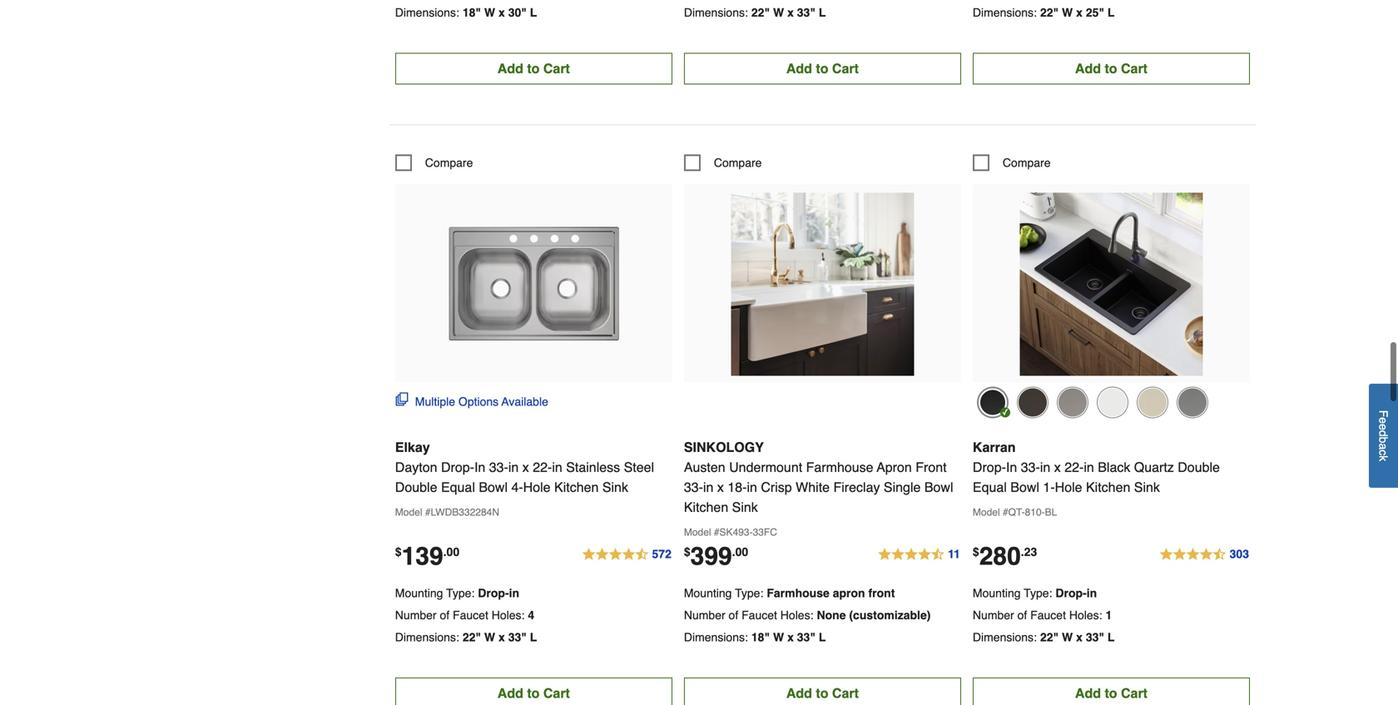 Task type: vqa. For each thing, say whether or not it's contained in the screenshot.
22- inside the Elkay Dayton Drop-In 33-in x 22-in Stainless Steel Double Equal Bowl 4-Hole Kitchen Sink
yes



Task type: locate. For each thing, give the bounding box(es) containing it.
faucet left 4
[[453, 608, 489, 622]]

1 hole from the left
[[523, 479, 551, 495]]

.00
[[443, 545, 460, 558], [732, 545, 749, 558]]

of up dimensions: 18" w x  33" l at the bottom of the page
[[729, 608, 739, 622]]

$ down model # lwdb332284n
[[395, 545, 402, 558]]

2 horizontal spatial sink
[[1135, 479, 1161, 495]]

sink down the stainless
[[603, 479, 629, 495]]

white
[[796, 479, 830, 495]]

equal up lwdb332284n
[[441, 479, 475, 495]]

double inside elkay dayton drop-in 33-in x 22-in stainless steel double equal bowl 4-hole kitchen sink
[[395, 479, 438, 495]]

drop- up number of faucet holes: 1
[[1056, 586, 1087, 600]]

l
[[530, 6, 537, 19], [819, 6, 826, 19], [1108, 6, 1115, 19], [530, 630, 537, 644], [819, 630, 826, 644], [1108, 630, 1115, 644]]

dimensions: 22" w x  33" l for number of faucet holes: 1
[[973, 630, 1115, 644]]

karran
[[973, 439, 1016, 455]]

holes: for 4
[[492, 608, 525, 622]]

number down 280
[[973, 608, 1015, 622]]

of down the actual price $280.23 element
[[1018, 608, 1028, 622]]

1 of from the left
[[440, 608, 450, 622]]

bowl left 1-
[[1011, 479, 1040, 495]]

# left 810-
[[1003, 506, 1009, 518]]

$ right 11
[[973, 545, 980, 558]]

2 type: from the left
[[735, 586, 764, 600]]

add
[[498, 61, 524, 76], [787, 61, 813, 76], [1076, 61, 1101, 76], [498, 685, 524, 701], [787, 685, 813, 701], [1076, 685, 1101, 701]]

2 equal from the left
[[973, 479, 1007, 495]]

bowl
[[479, 479, 508, 495], [925, 479, 954, 495], [1011, 479, 1040, 495]]

0 horizontal spatial holes:
[[492, 608, 525, 622]]

$ inside $ 139 .00
[[395, 545, 402, 558]]

1 horizontal spatial model
[[684, 526, 711, 538]]

sinkology austen undermount farmhouse apron front 33-in x 18-in crisp white fireclay single bowl kitchen sink
[[684, 439, 954, 515]]

0 horizontal spatial .00
[[443, 545, 460, 558]]

number for number of faucet holes: 4
[[395, 608, 437, 622]]

of for number of faucet holes: none (customizable)
[[729, 608, 739, 622]]

3 number from the left
[[973, 608, 1015, 622]]

compare for 5002452857 element
[[425, 156, 473, 169]]

mounting down 139
[[395, 586, 443, 600]]

2 hole from the left
[[1055, 479, 1083, 495]]

$ 399 .00
[[684, 542, 749, 571]]

1 horizontal spatial .00
[[732, 545, 749, 558]]

0 horizontal spatial 4.5 stars image
[[582, 545, 673, 565]]

mounting type: drop-in up number of faucet holes: 1
[[973, 586, 1097, 600]]

1 holes: from the left
[[492, 608, 525, 622]]

kitchen inside sinkology austen undermount farmhouse apron front 33-in x 18-in crisp white fireclay single bowl kitchen sink
[[684, 499, 729, 515]]

0 horizontal spatial faucet
[[453, 608, 489, 622]]

model for drop-in 33-in x 22-in black quartz double equal bowl 1-hole kitchen sink
[[973, 506, 1000, 518]]

model down dayton
[[395, 506, 423, 518]]

22-
[[533, 459, 552, 475], [1065, 459, 1084, 475]]

33fc
[[753, 526, 778, 538]]

1 e from the top
[[1377, 417, 1391, 424]]

1 4.5 stars image from the left
[[582, 545, 673, 565]]

.00 inside $ 399 .00
[[732, 545, 749, 558]]

$ inside $ 399 .00
[[684, 545, 691, 558]]

drop- right dayton
[[441, 459, 475, 475]]

2 horizontal spatial mounting
[[973, 586, 1021, 600]]

sink inside sinkology austen undermount farmhouse apron front 33-in x 18-in crisp white fireclay single bowl kitchen sink
[[732, 499, 758, 515]]

2 horizontal spatial $
[[973, 545, 980, 558]]

kitchen down black
[[1086, 479, 1131, 495]]

2 4.5 stars image from the left
[[878, 545, 962, 565]]

model
[[395, 506, 423, 518], [973, 506, 1000, 518], [684, 526, 711, 538]]

faucet for 4
[[453, 608, 489, 622]]

1 horizontal spatial mounting
[[684, 586, 732, 600]]

2 horizontal spatial bowl
[[1011, 479, 1040, 495]]

0 horizontal spatial in
[[475, 459, 486, 475]]

1 $ from the left
[[395, 545, 402, 558]]

number down 139
[[395, 608, 437, 622]]

of down actual price $139.00 element
[[440, 608, 450, 622]]

drop- down karran on the right bottom
[[973, 459, 1007, 475]]

2 .00 from the left
[[732, 545, 749, 558]]

2 horizontal spatial kitchen
[[1086, 479, 1131, 495]]

dimensions: 18" w x  33" l
[[684, 630, 826, 644]]

e up the d
[[1377, 417, 1391, 424]]

1 horizontal spatial double
[[1178, 459, 1220, 475]]

equal inside elkay dayton drop-in 33-in x 22-in stainless steel double equal bowl 4-hole kitchen sink
[[441, 479, 475, 495]]

3 compare from the left
[[1003, 156, 1051, 169]]

1 bowl from the left
[[479, 479, 508, 495]]

3 4.5 stars image from the left
[[1159, 545, 1251, 565]]

303 button
[[1159, 545, 1251, 565]]

22- left black
[[1065, 459, 1084, 475]]

type: up number of faucet holes: 4
[[446, 586, 475, 600]]

1 horizontal spatial kitchen
[[684, 499, 729, 515]]

.00 inside $ 139 .00
[[443, 545, 460, 558]]

in up lwdb332284n
[[475, 459, 486, 475]]

sink down "18-"
[[732, 499, 758, 515]]

1 horizontal spatial type:
[[735, 586, 764, 600]]

1 horizontal spatial 4.5 stars image
[[878, 545, 962, 565]]

type:
[[446, 586, 475, 600], [735, 586, 764, 600], [1024, 586, 1053, 600]]

5013247099 element
[[684, 154, 762, 171]]

4.5 stars image
[[582, 545, 673, 565], [878, 545, 962, 565], [1159, 545, 1251, 565]]

sinkology
[[684, 439, 764, 455]]

1-
[[1044, 479, 1055, 495]]

3 faucet from the left
[[1031, 608, 1066, 622]]

$
[[395, 545, 402, 558], [684, 545, 691, 558], [973, 545, 980, 558]]

18" left 30" on the left of the page
[[463, 6, 481, 19]]

holes: left 4
[[492, 608, 525, 622]]

3 bowl from the left
[[1011, 479, 1040, 495]]

2 horizontal spatial faucet
[[1031, 608, 1066, 622]]

$ for 280
[[973, 545, 980, 558]]

4.5 stars image for 399
[[878, 545, 962, 565]]

drop-
[[441, 459, 475, 475], [973, 459, 1007, 475], [478, 586, 509, 600], [1056, 586, 1087, 600]]

multiple options available link
[[395, 392, 549, 410]]

mounting type: farmhouse apron front
[[684, 586, 895, 600]]

22"
[[752, 6, 770, 19], [1041, 6, 1059, 19], [463, 630, 481, 644], [1041, 630, 1059, 644]]

3 holes: from the left
[[1070, 608, 1103, 622]]

sink inside elkay dayton drop-in 33-in x 22-in stainless steel double equal bowl 4-hole kitchen sink
[[603, 479, 629, 495]]

# for crisp
[[714, 526, 720, 538]]

stainless
[[566, 459, 620, 475]]

2 horizontal spatial number
[[973, 608, 1015, 622]]

bowl down front
[[925, 479, 954, 495]]

sink down quartz
[[1135, 479, 1161, 495]]

1 horizontal spatial 22-
[[1065, 459, 1084, 475]]

1 compare from the left
[[425, 156, 473, 169]]

5002452857 element
[[395, 154, 473, 171]]

white image
[[1097, 387, 1129, 418]]

front
[[869, 586, 895, 600]]

bowl left '4-'
[[479, 479, 508, 495]]

1 .00 from the left
[[443, 545, 460, 558]]

x
[[499, 6, 505, 19], [788, 6, 794, 19], [1077, 6, 1083, 19], [523, 459, 529, 475], [1055, 459, 1061, 475], [718, 479, 724, 495], [499, 630, 505, 644], [788, 630, 794, 644], [1077, 630, 1083, 644]]

karran drop-in 33-in x 22-in black quartz double equal bowl 1-hole kitchen sink
[[973, 439, 1220, 495]]

model left qt-
[[973, 506, 1000, 518]]

2 horizontal spatial model
[[973, 506, 1000, 518]]

hole
[[523, 479, 551, 495], [1055, 479, 1083, 495]]

1 mounting from the left
[[395, 586, 443, 600]]

type: for number of faucet holes: none (customizable)
[[735, 586, 764, 600]]

farmhouse
[[806, 459, 874, 475], [767, 586, 830, 600]]

33- up lwdb332284n
[[489, 459, 509, 475]]

0 horizontal spatial compare
[[425, 156, 473, 169]]

.00 down model # lwdb332284n
[[443, 545, 460, 558]]

multiple
[[415, 395, 455, 408]]

2 22- from the left
[[1065, 459, 1084, 475]]

1 horizontal spatial 18"
[[752, 630, 770, 644]]

2 of from the left
[[729, 608, 739, 622]]

2 mounting from the left
[[684, 586, 732, 600]]

0 horizontal spatial type:
[[446, 586, 475, 600]]

double inside karran drop-in 33-in x 22-in black quartz double equal bowl 1-hole kitchen sink
[[1178, 459, 1220, 475]]

1 number from the left
[[395, 608, 437, 622]]

faucet for none
[[742, 608, 778, 622]]

equal
[[441, 479, 475, 495], [973, 479, 1007, 495]]

crisp
[[761, 479, 792, 495]]

in left black
[[1084, 459, 1095, 475]]

2 compare from the left
[[714, 156, 762, 169]]

0 horizontal spatial mounting
[[395, 586, 443, 600]]

1 horizontal spatial $
[[684, 545, 691, 558]]

options
[[459, 395, 499, 408]]

2 horizontal spatial compare
[[1003, 156, 1051, 169]]

add to cart button
[[395, 53, 673, 84], [684, 53, 962, 84], [973, 53, 1251, 84], [395, 678, 673, 705], [684, 678, 962, 705], [973, 678, 1251, 705]]

kitchen
[[555, 479, 599, 495], [1086, 479, 1131, 495], [684, 499, 729, 515]]

0 horizontal spatial 22-
[[533, 459, 552, 475]]

actual price $139.00 element
[[395, 542, 460, 571]]

0 horizontal spatial number
[[395, 608, 437, 622]]

2 faucet from the left
[[742, 608, 778, 622]]

2 holes: from the left
[[781, 608, 814, 622]]

2 horizontal spatial type:
[[1024, 586, 1053, 600]]

dimensions:
[[395, 6, 459, 19], [684, 6, 748, 19], [973, 6, 1037, 19], [395, 630, 459, 644], [684, 630, 748, 644], [973, 630, 1037, 644]]

1 horizontal spatial dimensions: 22" w x  33" l
[[684, 6, 826, 19]]

compare inside 5013247099 element
[[714, 156, 762, 169]]

mounting for number of faucet holes: 1
[[973, 586, 1021, 600]]

kitchen inside elkay dayton drop-in 33-in x 22-in stainless steel double equal bowl 4-hole kitchen sink
[[555, 479, 599, 495]]

2 bowl from the left
[[925, 479, 954, 495]]

0 horizontal spatial double
[[395, 479, 438, 495]]

$ right '572'
[[684, 545, 691, 558]]

number up dimensions: 18" w x  33" l at the bottom of the page
[[684, 608, 726, 622]]

of
[[440, 608, 450, 622], [729, 608, 739, 622], [1018, 608, 1028, 622]]

double down dayton
[[395, 479, 438, 495]]

572 button
[[582, 545, 673, 565]]

2 horizontal spatial 33-
[[1021, 459, 1041, 475]]

in down karran on the right bottom
[[1007, 459, 1018, 475]]

in up 1-
[[1041, 459, 1051, 475]]

.00 for 139
[[443, 545, 460, 558]]

399
[[691, 542, 732, 571]]

1 22- from the left
[[533, 459, 552, 475]]

cart
[[544, 61, 570, 76], [833, 61, 859, 76], [1121, 61, 1148, 76], [544, 685, 570, 701], [833, 685, 859, 701], [1121, 685, 1148, 701]]

2 number from the left
[[684, 608, 726, 622]]

farmhouse up number of faucet holes: none (customizable)
[[767, 586, 830, 600]]

0 vertical spatial farmhouse
[[806, 459, 874, 475]]

0 horizontal spatial equal
[[441, 479, 475, 495]]

w
[[484, 6, 496, 19], [773, 6, 784, 19], [1062, 6, 1073, 19], [484, 630, 496, 644], [773, 630, 784, 644], [1062, 630, 1073, 644]]

#
[[425, 506, 431, 518], [1003, 506, 1009, 518], [714, 526, 720, 538]]

bisque image
[[1137, 387, 1169, 418]]

18"
[[463, 6, 481, 19], [752, 630, 770, 644]]

holes: down mounting type: farmhouse apron front
[[781, 608, 814, 622]]

1 horizontal spatial of
[[729, 608, 739, 622]]

mounting down 399
[[684, 586, 732, 600]]

$ inside $ 280 .23
[[973, 545, 980, 558]]

apron
[[877, 459, 912, 475]]

drop- up number of faucet holes: 4
[[478, 586, 509, 600]]

0 horizontal spatial model
[[395, 506, 423, 518]]

kitchen up model # sk493-33fc
[[684, 499, 729, 515]]

apron
[[833, 586, 866, 600]]

1 vertical spatial 18"
[[752, 630, 770, 644]]

bowl inside sinkology austen undermount farmhouse apron front 33-in x 18-in crisp white fireclay single bowl kitchen sink
[[925, 479, 954, 495]]

holes: for 1
[[1070, 608, 1103, 622]]

4.5 stars image containing 11
[[878, 545, 962, 565]]

1 horizontal spatial holes:
[[781, 608, 814, 622]]

holes: left 1
[[1070, 608, 1103, 622]]

18" down number of faucet holes: none (customizable)
[[752, 630, 770, 644]]

33-
[[489, 459, 509, 475], [1021, 459, 1041, 475], [684, 479, 704, 495]]

1 horizontal spatial equal
[[973, 479, 1007, 495]]

2 horizontal spatial holes:
[[1070, 608, 1103, 622]]

1 horizontal spatial hole
[[1055, 479, 1083, 495]]

faucet
[[453, 608, 489, 622], [742, 608, 778, 622], [1031, 608, 1066, 622]]

303
[[1230, 547, 1250, 561]]

4.5 stars image containing 572
[[582, 545, 673, 565]]

compare inside 5002452857 element
[[425, 156, 473, 169]]

to
[[527, 61, 540, 76], [816, 61, 829, 76], [1105, 61, 1118, 76], [527, 685, 540, 701], [816, 685, 829, 701], [1105, 685, 1118, 701]]

1 type: from the left
[[446, 586, 475, 600]]

810-
[[1025, 506, 1045, 518]]

model up 399
[[684, 526, 711, 538]]

33- up 810-
[[1021, 459, 1041, 475]]

front
[[916, 459, 947, 475]]

2 $ from the left
[[684, 545, 691, 558]]

22- left the stainless
[[533, 459, 552, 475]]

0 horizontal spatial sink
[[603, 479, 629, 495]]

1 horizontal spatial mounting type: drop-in
[[973, 586, 1097, 600]]

1 horizontal spatial compare
[[714, 156, 762, 169]]

dimensions: 22" w x  33" l
[[684, 6, 826, 19], [395, 630, 537, 644], [973, 630, 1115, 644]]

1 horizontal spatial sink
[[732, 499, 758, 515]]

1 mounting type: drop-in from the left
[[395, 586, 520, 600]]

e
[[1377, 417, 1391, 424], [1377, 424, 1391, 430]]

1 horizontal spatial 33-
[[684, 479, 704, 495]]

type: up dimensions: 18" w x  33" l at the bottom of the page
[[735, 586, 764, 600]]

mounting type: drop-in up number of faucet holes: 4
[[395, 586, 520, 600]]

0 horizontal spatial 18"
[[463, 6, 481, 19]]

number for number of faucet holes: none (customizable)
[[684, 608, 726, 622]]

grey image
[[1177, 387, 1209, 418]]

holes:
[[492, 608, 525, 622], [781, 608, 814, 622], [1070, 608, 1103, 622]]

dayton
[[395, 459, 438, 475]]

0 horizontal spatial of
[[440, 608, 450, 622]]

33" for number of faucet holes: 1
[[1086, 630, 1105, 644]]

0 horizontal spatial mounting type: drop-in
[[395, 586, 520, 600]]

number
[[395, 608, 437, 622], [684, 608, 726, 622], [973, 608, 1015, 622]]

0 horizontal spatial #
[[425, 506, 431, 518]]

3 mounting from the left
[[973, 586, 1021, 600]]

mounting
[[395, 586, 443, 600], [684, 586, 732, 600], [973, 586, 1021, 600]]

0 horizontal spatial $
[[395, 545, 402, 558]]

4.5 stars image for 139
[[582, 545, 673, 565]]

1 horizontal spatial number
[[684, 608, 726, 622]]

of for number of faucet holes: 4
[[440, 608, 450, 622]]

double right quartz
[[1178, 459, 1220, 475]]

farmhouse up "fireclay"
[[806, 459, 874, 475]]

.00 down "sk493-"
[[732, 545, 749, 558]]

33- inside elkay dayton drop-in 33-in x 22-in stainless steel double equal bowl 4-hole kitchen sink
[[489, 459, 509, 475]]

3 type: from the left
[[1024, 586, 1053, 600]]

2 in from the left
[[1007, 459, 1018, 475]]

0 vertical spatial 18"
[[463, 6, 481, 19]]

# up $ 139 .00
[[425, 506, 431, 518]]

2 horizontal spatial #
[[1003, 506, 1009, 518]]

double
[[1178, 459, 1220, 475], [395, 479, 438, 495]]

type: for number of faucet holes: 4
[[446, 586, 475, 600]]

3 of from the left
[[1018, 608, 1028, 622]]

0 vertical spatial double
[[1178, 459, 1220, 475]]

0 horizontal spatial dimensions: 22" w x  33" l
[[395, 630, 537, 644]]

1 faucet from the left
[[453, 608, 489, 622]]

sink
[[603, 479, 629, 495], [1135, 479, 1161, 495], [732, 499, 758, 515]]

2 horizontal spatial of
[[1018, 608, 1028, 622]]

139
[[402, 542, 443, 571]]

0 horizontal spatial 33-
[[489, 459, 509, 475]]

type: up number of faucet holes: 1
[[1024, 586, 1053, 600]]

1 equal from the left
[[441, 479, 475, 495]]

none
[[817, 608, 846, 622]]

4.5 stars image containing 303
[[1159, 545, 1251, 565]]

0 horizontal spatial hole
[[523, 479, 551, 495]]

1 horizontal spatial #
[[714, 526, 720, 538]]

0 horizontal spatial bowl
[[479, 479, 508, 495]]

1 horizontal spatial faucet
[[742, 608, 778, 622]]

compare inside 1003280386 element
[[1003, 156, 1051, 169]]

# up $ 399 .00
[[714, 526, 720, 538]]

3 $ from the left
[[973, 545, 980, 558]]

faucet up dimensions: 18" w x  33" l at the bottom of the page
[[742, 608, 778, 622]]

e up b
[[1377, 424, 1391, 430]]

18" for 18" w x  33" l
[[752, 630, 770, 644]]

equal inside karran drop-in 33-in x 22-in black quartz double equal bowl 1-hole kitchen sink
[[973, 479, 1007, 495]]

faucet left 1
[[1031, 608, 1066, 622]]

add to cart
[[498, 61, 570, 76], [787, 61, 859, 76], [1076, 61, 1148, 76], [498, 685, 570, 701], [787, 685, 859, 701], [1076, 685, 1148, 701]]

farmhouse inside sinkology austen undermount farmhouse apron front 33-in x 18-in crisp white fireclay single bowl kitchen sink
[[806, 459, 874, 475]]

type: for number of faucet holes: 1
[[1024, 586, 1053, 600]]

kitchen down the stainless
[[555, 479, 599, 495]]

equal up model # qt-810-bl
[[973, 479, 1007, 495]]

33"
[[797, 6, 816, 19], [508, 630, 527, 644], [797, 630, 816, 644], [1086, 630, 1105, 644]]

in
[[475, 459, 486, 475], [1007, 459, 1018, 475]]

25"
[[1086, 6, 1105, 19]]

compare for 5013247099 element
[[714, 156, 762, 169]]

1 horizontal spatial bowl
[[925, 479, 954, 495]]

dimensions: 22" w x  33" l for number of faucet holes: 4
[[395, 630, 537, 644]]

2 horizontal spatial 4.5 stars image
[[1159, 545, 1251, 565]]

black image
[[977, 387, 1009, 418]]

mounting type: drop-in for number of faucet holes: 1
[[973, 586, 1097, 600]]

0 horizontal spatial kitchen
[[555, 479, 599, 495]]

1 in from the left
[[475, 459, 486, 475]]

2 horizontal spatial dimensions: 22" w x  33" l
[[973, 630, 1115, 644]]

1 vertical spatial double
[[395, 479, 438, 495]]

mounting type: drop-in
[[395, 586, 520, 600], [973, 586, 1097, 600]]

mounting down 280
[[973, 586, 1021, 600]]

2 mounting type: drop-in from the left
[[973, 586, 1097, 600]]

1 horizontal spatial in
[[1007, 459, 1018, 475]]

33- down austen
[[684, 479, 704, 495]]



Task type: describe. For each thing, give the bounding box(es) containing it.
kitchen for bowl
[[684, 499, 729, 515]]

a
[[1377, 443, 1391, 450]]

.23
[[1021, 545, 1038, 558]]

multiple options available
[[415, 395, 549, 408]]

$ 139 .00
[[395, 542, 460, 571]]

mounting for number of faucet holes: 4
[[395, 586, 443, 600]]

elkay dayton drop-in 33-in x 22-in stainless steel double equal bowl 4-hole kitchen sink image
[[442, 193, 626, 376]]

x inside sinkology austen undermount farmhouse apron front 33-in x 18-in crisp white fireclay single bowl kitchen sink
[[718, 479, 724, 495]]

mounting for number of faucet holes: none (customizable)
[[684, 586, 732, 600]]

steel
[[624, 459, 654, 475]]

18-
[[728, 479, 747, 495]]

c
[[1377, 450, 1391, 456]]

bowl inside elkay dayton drop-in 33-in x 22-in stainless steel double equal bowl 4-hole kitchen sink
[[479, 479, 508, 495]]

f e e d b a c k
[[1377, 410, 1391, 462]]

k
[[1377, 456, 1391, 462]]

of for number of faucet holes: 1
[[1018, 608, 1028, 622]]

in inside elkay dayton drop-in 33-in x 22-in stainless steel double equal bowl 4-hole kitchen sink
[[475, 459, 486, 475]]

dimensions: 18" w x  30" l
[[395, 6, 537, 19]]

18" for 18" w x  30" l
[[463, 6, 481, 19]]

model # qt-810-bl
[[973, 506, 1058, 518]]

concrete image
[[1057, 387, 1089, 418]]

in up number of faucet holes: 4
[[509, 586, 520, 600]]

number of faucet holes: 1
[[973, 608, 1113, 622]]

in inside karran drop-in 33-in x 22-in black quartz double equal bowl 1-hole kitchen sink
[[1007, 459, 1018, 475]]

actual price $399.00 element
[[684, 542, 749, 571]]

30"
[[508, 6, 527, 19]]

2 e from the top
[[1377, 424, 1391, 430]]

karran drop-in 33-in x 22-in black quartz double equal bowl 1-hole kitchen sink image
[[1020, 193, 1203, 376]]

1
[[1106, 608, 1113, 622]]

572
[[652, 547, 672, 561]]

1 vertical spatial farmhouse
[[767, 586, 830, 600]]

f e e d b a c k button
[[1370, 384, 1399, 488]]

kitchen inside karran drop-in 33-in x 22-in black quartz double equal bowl 1-hole kitchen sink
[[1086, 479, 1131, 495]]

model # lwdb332284n
[[395, 506, 500, 518]]

in up number of faucet holes: 1
[[1087, 586, 1097, 600]]

x inside elkay dayton drop-in 33-in x 22-in stainless steel double equal bowl 4-hole kitchen sink
[[523, 459, 529, 475]]

bl
[[1045, 506, 1058, 518]]

drop- inside elkay dayton drop-in 33-in x 22-in stainless steel double equal bowl 4-hole kitchen sink
[[441, 459, 475, 475]]

4.5 stars image for 280
[[1159, 545, 1251, 565]]

number for number of faucet holes: 1
[[973, 608, 1015, 622]]

in down austen
[[704, 479, 714, 495]]

1003280386 element
[[973, 154, 1051, 171]]

single
[[884, 479, 921, 495]]

brown image
[[1017, 387, 1049, 418]]

in up '4-'
[[509, 459, 519, 475]]

undermount
[[729, 459, 803, 475]]

kitchen for hole
[[555, 479, 599, 495]]

model for austen undermount farmhouse apron front 33-in x 18-in crisp white fireclay single bowl kitchen sink
[[684, 526, 711, 538]]

black
[[1098, 459, 1131, 475]]

model for dayton drop-in 33-in x 22-in stainless steel double equal bowl 4-hole kitchen sink
[[395, 506, 423, 518]]

$ for 139
[[395, 545, 402, 558]]

sinkology austen undermount farmhouse apron front 33-in x 18-in crisp white fireclay single bowl kitchen sink image
[[731, 193, 914, 376]]

33- inside sinkology austen undermount farmhouse apron front 33-in x 18-in crisp white fireclay single bowl kitchen sink
[[684, 479, 704, 495]]

.00 for 399
[[732, 545, 749, 558]]

lwdb332284n
[[431, 506, 500, 518]]

in down undermount
[[747, 479, 758, 495]]

drop- inside karran drop-in 33-in x 22-in black quartz double equal bowl 1-hole kitchen sink
[[973, 459, 1007, 475]]

sink inside karran drop-in 33-in x 22-in black quartz double equal bowl 1-hole kitchen sink
[[1135, 479, 1161, 495]]

faucet for 1
[[1031, 608, 1066, 622]]

actual price $280.23 element
[[973, 542, 1038, 571]]

hole inside elkay dayton drop-in 33-in x 22-in stainless steel double equal bowl 4-hole kitchen sink
[[523, 479, 551, 495]]

$ for 399
[[684, 545, 691, 558]]

in left the stainless
[[552, 459, 563, 475]]

11 button
[[878, 545, 962, 565]]

22- inside karran drop-in 33-in x 22-in black quartz double equal bowl 1-hole kitchen sink
[[1065, 459, 1084, 475]]

number of faucet holes: 4
[[395, 608, 535, 622]]

qt-
[[1009, 506, 1025, 518]]

holes: for none (customizable)
[[781, 608, 814, 622]]

# for double
[[425, 506, 431, 518]]

hole inside karran drop-in 33-in x 22-in black quartz double equal bowl 1-hole kitchen sink
[[1055, 479, 1083, 495]]

mounting type: drop-in for number of faucet holes: 4
[[395, 586, 520, 600]]

compare for 1003280386 element
[[1003, 156, 1051, 169]]

4-
[[512, 479, 523, 495]]

b
[[1377, 437, 1391, 443]]

x inside karran drop-in 33-in x 22-in black quartz double equal bowl 1-hole kitchen sink
[[1055, 459, 1061, 475]]

elkay dayton drop-in 33-in x 22-in stainless steel double equal bowl 4-hole kitchen sink
[[395, 439, 654, 495]]

# for equal
[[1003, 506, 1009, 518]]

11
[[948, 547, 961, 561]]

33- inside karran drop-in 33-in x 22-in black quartz double equal bowl 1-hole kitchen sink
[[1021, 459, 1041, 475]]

number of faucet holes: none (customizable)
[[684, 608, 931, 622]]

available
[[502, 395, 549, 408]]

model # sk493-33fc
[[684, 526, 778, 538]]

quartz
[[1135, 459, 1175, 475]]

fireclay
[[834, 479, 880, 495]]

(customizable)
[[850, 608, 931, 622]]

sink for sinkology austen undermount farmhouse apron front 33-in x 18-in crisp white fireclay single bowl kitchen sink
[[732, 499, 758, 515]]

280
[[980, 542, 1021, 571]]

$ 280 .23
[[973, 542, 1038, 571]]

4
[[528, 608, 535, 622]]

33" for number of faucet holes: 4
[[508, 630, 527, 644]]

sk493-
[[720, 526, 753, 538]]

elkay
[[395, 439, 430, 455]]

33" for number of faucet holes: none (customizable)
[[797, 630, 816, 644]]

austen
[[684, 459, 726, 475]]

bowl inside karran drop-in 33-in x 22-in black quartz double equal bowl 1-hole kitchen sink
[[1011, 479, 1040, 495]]

dimensions: 22" w x  25" l
[[973, 6, 1115, 19]]

d
[[1377, 430, 1391, 437]]

22- inside elkay dayton drop-in 33-in x 22-in stainless steel double equal bowl 4-hole kitchen sink
[[533, 459, 552, 475]]

f
[[1377, 410, 1391, 418]]

sink for elkay dayton drop-in 33-in x 22-in stainless steel double equal bowl 4-hole kitchen sink
[[603, 479, 629, 495]]



